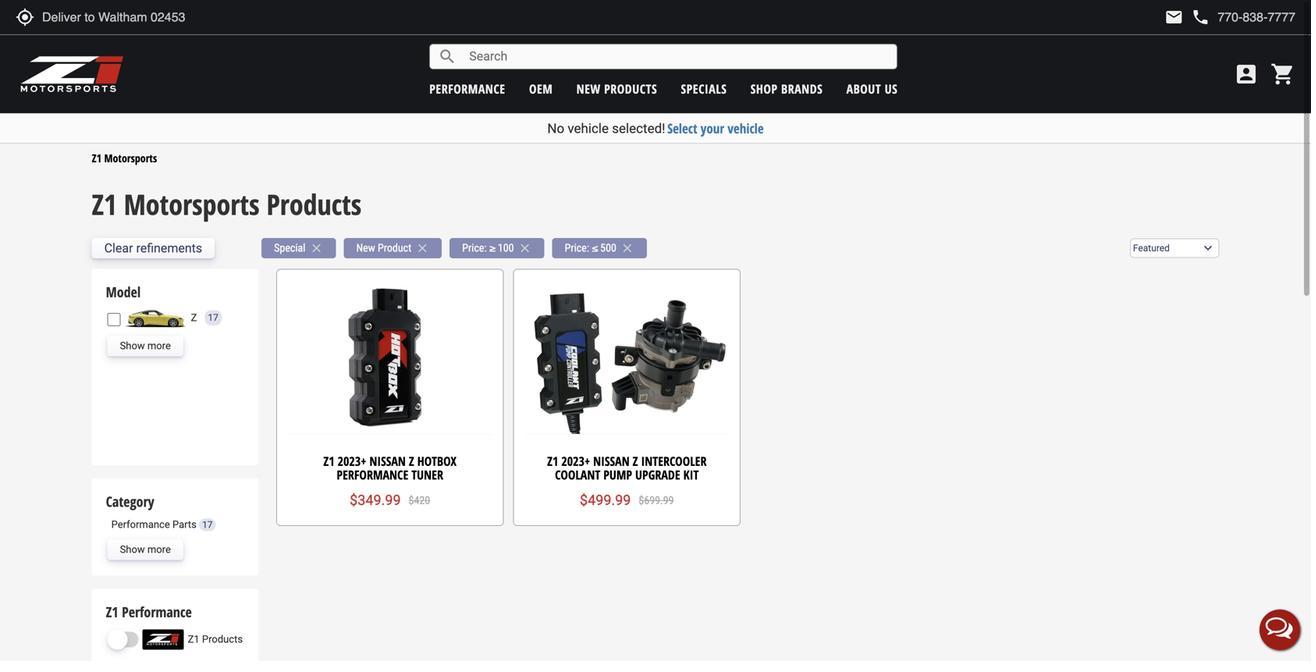Task type: locate. For each thing, give the bounding box(es) containing it.
new
[[577, 80, 601, 97]]

nissan up $349.99 $420
[[370, 453, 406, 470]]

2023+ left pump
[[562, 453, 590, 470]]

category performance parts 17
[[106, 492, 213, 530]]

motorsports for z1 motorsports products
[[124, 185, 260, 223]]

kit
[[684, 467, 699, 483]]

show more
[[120, 340, 171, 352], [120, 544, 171, 556]]

close right special
[[310, 241, 324, 255]]

1 show more from the top
[[120, 340, 171, 352]]

1 vertical spatial products
[[202, 633, 243, 645]]

z1 motorsports
[[92, 151, 157, 165]]

2 close from the left
[[415, 241, 430, 255]]

nissan
[[370, 453, 406, 470], [593, 453, 630, 470]]

2 horizontal spatial z
[[633, 453, 638, 470]]

oem
[[529, 80, 553, 97]]

2 show from the top
[[120, 544, 145, 556]]

z inside z1 2023+ nissan z intercooler coolant pump upgrade kit
[[633, 453, 638, 470]]

z for z1 2023+ nissan z intercooler coolant pump upgrade kit
[[633, 453, 638, 470]]

z1
[[92, 151, 102, 165], [92, 185, 117, 223], [323, 453, 335, 470], [547, 453, 558, 470], [106, 603, 118, 622], [188, 633, 200, 645]]

1 vertical spatial show more
[[120, 544, 171, 556]]

performance inside category performance parts 17
[[111, 519, 170, 530]]

price: left ≤
[[565, 242, 589, 254]]

z1 for z1 products
[[188, 633, 200, 645]]

close right 100
[[518, 241, 532, 255]]

show more button down 2023 nissan z image
[[107, 336, 183, 356]]

1 vertical spatial show
[[120, 544, 145, 556]]

tuner
[[412, 467, 443, 483]]

0 horizontal spatial z
[[191, 312, 197, 324]]

z left hotbox
[[409, 453, 414, 470]]

z1 motorsports products
[[92, 185, 362, 223]]

0 vertical spatial show
[[120, 340, 145, 352]]

2 show more from the top
[[120, 544, 171, 556]]

nissan for performance
[[370, 453, 406, 470]]

shop brands link
[[751, 80, 823, 97]]

z1 inside z1 2023+ nissan z hotbox performance tuner
[[323, 453, 335, 470]]

close right 500
[[621, 241, 635, 255]]

model
[[106, 283, 141, 302]]

us
[[885, 80, 898, 97]]

z inside z1 2023+ nissan z hotbox performance tuner
[[409, 453, 414, 470]]

1 horizontal spatial nissan
[[593, 453, 630, 470]]

z1 2023+ nissan z hotbox performance tuner
[[323, 453, 457, 483]]

performance for z1 performance
[[122, 603, 192, 622]]

1 horizontal spatial vehicle
[[728, 119, 764, 137]]

z1 motorsports link
[[92, 151, 157, 165]]

1 vertical spatial motorsports
[[124, 185, 260, 223]]

show more button down category performance parts 17
[[107, 540, 183, 560]]

category
[[106, 492, 154, 511]]

about
[[847, 80, 881, 97]]

2 2023+ from the left
[[562, 453, 590, 470]]

2 show more button from the top
[[107, 540, 183, 560]]

1 horizontal spatial price:
[[565, 242, 589, 254]]

performance up $349.99
[[337, 467, 408, 483]]

brands
[[781, 80, 823, 97]]

0 vertical spatial show more
[[120, 340, 171, 352]]

1 horizontal spatial 2023+
[[562, 453, 590, 470]]

close
[[310, 241, 324, 255], [415, 241, 430, 255], [518, 241, 532, 255], [621, 241, 635, 255]]

1 price: from the left
[[462, 242, 487, 254]]

performance up z1 products
[[122, 603, 192, 622]]

more down category performance parts 17
[[147, 544, 171, 556]]

performance down category
[[111, 519, 170, 530]]

2023+ up $349.99
[[338, 453, 366, 470]]

17 right parts
[[202, 519, 213, 530]]

$420
[[409, 494, 430, 507]]

selected!
[[612, 121, 666, 136]]

price: for price: ≥ 100 close
[[462, 242, 487, 254]]

1 vertical spatial more
[[147, 544, 171, 556]]

price: inside price: ≤ 500 close
[[565, 242, 589, 254]]

2023+ inside z1 2023+ nissan z intercooler coolant pump upgrade kit
[[562, 453, 590, 470]]

intercooler
[[641, 453, 707, 470]]

2023+ inside z1 2023+ nissan z hotbox performance tuner
[[338, 453, 366, 470]]

price: ≤ 500 close
[[565, 241, 635, 255]]

2 nissan from the left
[[593, 453, 630, 470]]

0 horizontal spatial vehicle
[[568, 121, 609, 136]]

2023+
[[338, 453, 366, 470], [562, 453, 590, 470]]

vehicle inside no vehicle selected! select your vehicle
[[568, 121, 609, 136]]

2 more from the top
[[147, 544, 171, 556]]

0 horizontal spatial nissan
[[370, 453, 406, 470]]

about us link
[[847, 80, 898, 97]]

your
[[701, 119, 725, 137]]

vehicle right no
[[568, 121, 609, 136]]

0 horizontal spatial 2023+
[[338, 453, 366, 470]]

2023 nissan z image
[[125, 308, 187, 328]]

1 vertical spatial performance
[[111, 519, 170, 530]]

1 horizontal spatial z
[[409, 453, 414, 470]]

z right 2023 nissan z image
[[191, 312, 197, 324]]

motorsports
[[104, 151, 157, 165], [124, 185, 260, 223]]

2 price: from the left
[[565, 242, 589, 254]]

select your vehicle link
[[668, 119, 764, 137]]

1 horizontal spatial products
[[267, 185, 362, 223]]

shopping_cart
[[1271, 62, 1296, 87]]

products
[[267, 185, 362, 223], [202, 633, 243, 645]]

$699.99
[[639, 494, 674, 507]]

more down 2023 nissan z image
[[147, 340, 171, 352]]

0 vertical spatial show more button
[[107, 336, 183, 356]]

17
[[208, 312, 218, 323], [202, 519, 213, 530]]

1 nissan from the left
[[370, 453, 406, 470]]

nissan up $499.99
[[593, 453, 630, 470]]

special close
[[274, 241, 324, 255]]

1 show more button from the top
[[107, 336, 183, 356]]

z1 for z1 2023+ nissan z hotbox performance tuner
[[323, 453, 335, 470]]

z1 for z1 motorsports products
[[92, 185, 117, 223]]

1 show from the top
[[120, 340, 145, 352]]

2023+ for coolant
[[562, 453, 590, 470]]

performance for category performance parts 17
[[111, 519, 170, 530]]

coolant
[[555, 467, 601, 483]]

motorsports for z1 motorsports
[[104, 151, 157, 165]]

1 vertical spatial 17
[[202, 519, 213, 530]]

show down category performance parts 17
[[120, 544, 145, 556]]

0 vertical spatial 17
[[208, 312, 218, 323]]

show more down 2023 nissan z image
[[120, 340, 171, 352]]

price: left the ≥ at the left of page
[[462, 242, 487, 254]]

1 vertical spatial show more button
[[107, 540, 183, 560]]

2 vertical spatial performance
[[122, 603, 192, 622]]

vehicle right your at the right of the page
[[728, 119, 764, 137]]

z
[[191, 312, 197, 324], [409, 453, 414, 470], [633, 453, 638, 470]]

show more button for model
[[107, 336, 183, 356]]

z right pump
[[633, 453, 638, 470]]

close right product
[[415, 241, 430, 255]]

vehicle
[[728, 119, 764, 137], [568, 121, 609, 136]]

shop
[[751, 80, 778, 97]]

$349.99
[[350, 492, 401, 509]]

upgrade
[[635, 467, 680, 483]]

performance link
[[430, 80, 506, 97]]

search
[[438, 47, 457, 66]]

price: inside price: ≥ 100 close
[[462, 242, 487, 254]]

show more down category performance parts 17
[[120, 544, 171, 556]]

pump
[[604, 467, 632, 483]]

z1 products
[[188, 633, 243, 645]]

account_box
[[1234, 62, 1259, 87]]

show down 2023 nissan z image
[[120, 340, 145, 352]]

500
[[600, 242, 617, 254]]

performance
[[337, 467, 408, 483], [111, 519, 170, 530], [122, 603, 192, 622]]

0 vertical spatial performance
[[337, 467, 408, 483]]

None checkbox
[[107, 313, 121, 326]]

17 right 2023 nissan z image
[[208, 312, 218, 323]]

0 vertical spatial motorsports
[[104, 151, 157, 165]]

0 horizontal spatial price:
[[462, 242, 487, 254]]

mail
[[1165, 8, 1184, 27]]

z1 inside z1 2023+ nissan z intercooler coolant pump upgrade kit
[[547, 453, 558, 470]]

account_box link
[[1230, 62, 1263, 87]]

z1 for z1 2023+ nissan z intercooler coolant pump upgrade kit
[[547, 453, 558, 470]]

parts
[[172, 519, 197, 530]]

price:
[[462, 242, 487, 254], [565, 242, 589, 254]]

≤
[[592, 242, 598, 254]]

1 more from the top
[[147, 340, 171, 352]]

more
[[147, 340, 171, 352], [147, 544, 171, 556]]

0 vertical spatial products
[[267, 185, 362, 223]]

products
[[604, 80, 657, 97]]

product
[[378, 242, 412, 254]]

0 vertical spatial more
[[147, 340, 171, 352]]

phone link
[[1192, 8, 1296, 27]]

nissan inside z1 2023+ nissan z intercooler coolant pump upgrade kit
[[593, 453, 630, 470]]

hotbox
[[417, 453, 457, 470]]

2023+ for performance
[[338, 453, 366, 470]]

show more button
[[107, 336, 183, 356], [107, 540, 183, 560]]

refinements
[[136, 241, 202, 256]]

show
[[120, 340, 145, 352], [120, 544, 145, 556]]

new products link
[[577, 80, 657, 97]]

1 2023+ from the left
[[338, 453, 366, 470]]

0 horizontal spatial products
[[202, 633, 243, 645]]

new
[[356, 242, 375, 254]]

17 inside category performance parts 17
[[202, 519, 213, 530]]

more for category
[[147, 544, 171, 556]]

nissan inside z1 2023+ nissan z hotbox performance tuner
[[370, 453, 406, 470]]



Task type: describe. For each thing, give the bounding box(es) containing it.
show for category
[[120, 544, 145, 556]]

show for model
[[120, 340, 145, 352]]

no
[[548, 121, 565, 136]]

$499.99
[[580, 492, 631, 509]]

show more button for category
[[107, 540, 183, 560]]

clear
[[104, 241, 133, 256]]

z1 performance
[[106, 603, 192, 622]]

$349.99 $420
[[350, 492, 430, 509]]

show more for category
[[120, 544, 171, 556]]

4 close from the left
[[621, 241, 635, 255]]

more for model
[[147, 340, 171, 352]]

clear refinements
[[104, 241, 202, 256]]

mail link
[[1165, 8, 1184, 27]]

shop brands
[[751, 80, 823, 97]]

Search search field
[[457, 45, 897, 69]]

1 close from the left
[[310, 241, 324, 255]]

z1 motorsports logo image
[[20, 55, 124, 94]]

specials link
[[681, 80, 727, 97]]

z1 2023+ nissan z intercooler coolant pump upgrade kit
[[547, 453, 707, 483]]

z1 for z1 motorsports
[[92, 151, 102, 165]]

price: for price: ≤ 500 close
[[565, 242, 589, 254]]

phone
[[1192, 8, 1210, 27]]

$499.99 $699.99
[[580, 492, 674, 509]]

performance
[[430, 80, 506, 97]]

100
[[498, 242, 514, 254]]

new product close
[[356, 241, 430, 255]]

no vehicle selected! select your vehicle
[[548, 119, 764, 137]]

≥
[[489, 242, 495, 254]]

new products
[[577, 80, 657, 97]]

show more for model
[[120, 340, 171, 352]]

z1 for z1 performance
[[106, 603, 118, 622]]

special
[[274, 242, 306, 254]]

clear refinements button
[[92, 238, 215, 258]]

about us
[[847, 80, 898, 97]]

mail phone
[[1165, 8, 1210, 27]]

nissan for coolant
[[593, 453, 630, 470]]

specials
[[681, 80, 727, 97]]

3 close from the left
[[518, 241, 532, 255]]

select
[[668, 119, 698, 137]]

my_location
[[16, 8, 34, 27]]

z for z1 2023+ nissan z hotbox performance tuner
[[409, 453, 414, 470]]

price: ≥ 100 close
[[462, 241, 532, 255]]

performance inside z1 2023+ nissan z hotbox performance tuner
[[337, 467, 408, 483]]

shopping_cart link
[[1267, 62, 1296, 87]]

oem link
[[529, 80, 553, 97]]



Task type: vqa. For each thing, say whether or not it's contained in the screenshot.
power
no



